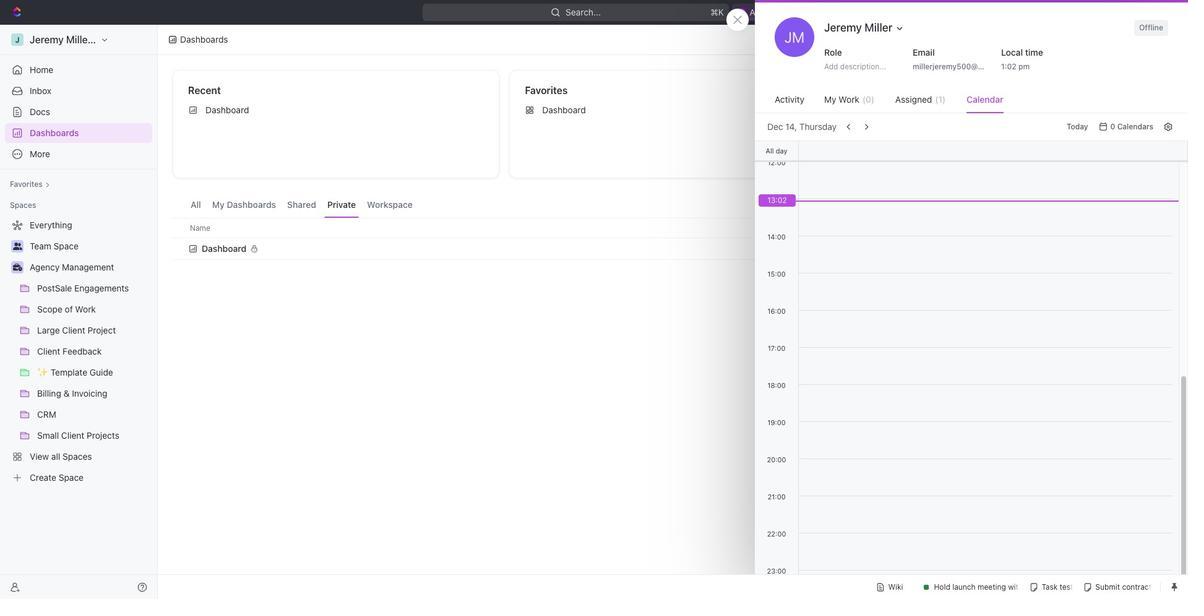 Task type: describe. For each thing, give the bounding box(es) containing it.
created by me
[[862, 85, 930, 96]]

1:02
[[1001, 62, 1017, 71]]

home
[[30, 64, 53, 75]]

15:00
[[768, 270, 786, 278]]

small client projects link
[[37, 426, 150, 446]]

dashboard inside row
[[202, 243, 246, 254]]

activity
[[775, 94, 805, 105]]

new for new dashboard
[[1111, 34, 1129, 45]]

calendars
[[1117, 122, 1154, 131]]

template
[[51, 367, 87, 377]]

local
[[1001, 47, 1023, 58]]

18:00
[[767, 381, 786, 389]]

engagements
[[74, 283, 129, 293]]

docs
[[30, 106, 50, 117]]

millerjeremy500@gmail.com
[[913, 62, 1015, 71]]

local time 1:02 pm
[[1001, 47, 1043, 71]]

dashboard row
[[173, 236, 1173, 261]]

private button
[[324, 193, 359, 218]]

miller
[[865, 21, 893, 34]]

(0)
[[863, 94, 874, 105]]

new dashboard button
[[1103, 30, 1183, 50]]

view all spaces
[[30, 451, 92, 462]]

user group image
[[13, 243, 22, 250]]

workspace button
[[364, 193, 416, 218]]

jm
[[785, 28, 805, 46]]

scope
[[37, 304, 62, 314]]

guide
[[90, 367, 113, 377]]

21:00
[[768, 493, 786, 501]]

0
[[1111, 122, 1115, 131]]

favorites button
[[5, 177, 55, 192]]

billing & invoicing link
[[37, 384, 150, 403]]

me
[[916, 85, 930, 96]]

&
[[64, 388, 70, 399]]

billing & invoicing
[[37, 388, 107, 399]]

space for team space
[[54, 241, 79, 251]]

0 horizontal spatial spaces
[[10, 201, 36, 210]]

project
[[88, 325, 116, 335]]

1 cell from the left
[[855, 238, 954, 260]]

column header inside dashboard table
[[855, 218, 954, 238]]

pm
[[1019, 62, 1030, 71]]

shared button
[[284, 193, 319, 218]]

name
[[190, 223, 210, 232]]

private
[[327, 199, 356, 210]]

all for all
[[191, 199, 201, 210]]

dashboards inside search dashboards button
[[1042, 34, 1091, 45]]

shared
[[287, 199, 316, 210]]

my for my work (0)
[[824, 94, 836, 105]]

19:00
[[768, 418, 786, 426]]

email millerjeremy500@gmail.com
[[913, 47, 1015, 71]]

dashboard table
[[173, 218, 1173, 261]]

tree inside "sidebar" navigation
[[5, 215, 152, 488]]

dashboard for recent
[[205, 105, 249, 115]]

search dashboards button
[[994, 30, 1098, 50]]

thursday
[[799, 121, 837, 132]]

jeremy miller's workspace
[[30, 34, 153, 45]]

assigned
[[895, 94, 932, 105]]

13:00
[[768, 196, 786, 204]]

j
[[15, 35, 20, 44]]

agency management link
[[30, 257, 150, 277]]

small
[[37, 430, 59, 441]]

ai button
[[732, 4, 765, 21]]

sidebar navigation
[[0, 25, 160, 599]]

dec 14, thursday
[[767, 121, 837, 132]]

new button
[[996, 2, 1039, 22]]

Search by name... text field
[[977, 194, 1166, 212]]

create space
[[30, 472, 84, 483]]

team space link
[[30, 236, 150, 256]]

time
[[1025, 47, 1043, 58]]

today button
[[1062, 119, 1093, 134]]

client for large
[[62, 325, 85, 335]]

docs link
[[5, 102, 152, 122]]

space for create space
[[59, 472, 84, 483]]

jeremy miller
[[824, 21, 893, 34]]

feedback
[[63, 346, 102, 356]]

name row
[[173, 218, 1173, 238]]

jeremy for jeremy miller
[[824, 21, 862, 34]]

client for small
[[61, 430, 84, 441]]

workspace inside "sidebar" navigation
[[102, 34, 153, 45]]

crm
[[37, 409, 56, 420]]

assigned (1)
[[895, 94, 946, 105]]

create space link
[[5, 468, 150, 488]]

created
[[862, 85, 899, 96]]

agency
[[30, 262, 60, 272]]

all for all day
[[766, 146, 774, 154]]

dec
[[767, 121, 783, 132]]

large
[[37, 325, 60, 335]]

business time image
[[13, 264, 22, 271]]

of
[[65, 304, 73, 314]]

dec 14, thursday button
[[767, 121, 837, 132]]

16:00
[[768, 307, 786, 315]]

17:00
[[768, 344, 786, 352]]

⌘k
[[711, 7, 724, 17]]

today
[[1067, 122, 1088, 131]]



Task type: locate. For each thing, give the bounding box(es) containing it.
view
[[30, 451, 49, 462]]

1 horizontal spatial jeremy
[[824, 21, 862, 34]]

work
[[839, 94, 860, 105], [75, 304, 96, 314]]

0 vertical spatial client
[[62, 325, 85, 335]]

spaces inside tree
[[63, 451, 92, 462]]

dashboards up 'more'
[[30, 127, 79, 138]]

my inside 'button'
[[212, 199, 225, 210]]

spaces
[[10, 201, 36, 210], [63, 451, 92, 462]]

upgrade link
[[932, 4, 991, 21]]

view all spaces link
[[5, 447, 150, 467]]

jeremy miller's workspace, , element
[[11, 33, 24, 46]]

crm link
[[37, 405, 150, 425]]

22:00
[[767, 530, 786, 538]]

0 horizontal spatial jeremy
[[30, 34, 64, 45]]

projects
[[87, 430, 119, 441]]

dashboard link for created by me
[[857, 100, 1168, 120]]

postsale engagements link
[[37, 278, 150, 298]]

large client project link
[[37, 321, 150, 340]]

space
[[54, 241, 79, 251], [59, 472, 84, 483]]

favorites inside button
[[10, 179, 43, 189]]

client up "client feedback"
[[62, 325, 85, 335]]

tree
[[5, 215, 152, 488]]

0 horizontal spatial my
[[212, 199, 225, 210]]

client feedback
[[37, 346, 102, 356]]

0 vertical spatial work
[[839, 94, 860, 105]]

cell
[[855, 238, 954, 260], [954, 238, 1053, 260], [1053, 238, 1152, 260], [1152, 238, 1173, 260]]

1 horizontal spatial my
[[824, 94, 836, 105]]

3 cell from the left
[[1053, 238, 1152, 260]]

billing
[[37, 388, 61, 399]]

client feedback link
[[37, 342, 150, 361]]

0 horizontal spatial work
[[75, 304, 96, 314]]

small client projects
[[37, 430, 119, 441]]

dashboards up time
[[1042, 34, 1091, 45]]

0 horizontal spatial all
[[191, 199, 201, 210]]

✨ template guide
[[37, 367, 113, 377]]

1 vertical spatial space
[[59, 472, 84, 483]]

work right of
[[75, 304, 96, 314]]

2 cell from the left
[[954, 238, 1053, 260]]

new
[[1013, 7, 1032, 17], [1111, 34, 1129, 45]]

1 vertical spatial all
[[191, 199, 201, 210]]

0 vertical spatial all
[[766, 146, 774, 154]]

dashboards left shared
[[227, 199, 276, 210]]

1 horizontal spatial favorites
[[525, 85, 568, 96]]

dashboard link for favorites
[[520, 100, 831, 120]]

ai
[[750, 7, 758, 17]]

3 dashboard link from the left
[[857, 100, 1168, 120]]

0 vertical spatial workspace
[[102, 34, 153, 45]]

jeremy up role
[[824, 21, 862, 34]]

workspace right private
[[367, 199, 413, 210]]

0 horizontal spatial dashboard link
[[183, 100, 494, 120]]

dashboard inside button
[[1131, 34, 1176, 45]]

all
[[51, 451, 60, 462]]

dashboard for favorites
[[542, 105, 586, 115]]

my up thursday at top
[[824, 94, 836, 105]]

0 vertical spatial my
[[824, 94, 836, 105]]

1 vertical spatial workspace
[[367, 199, 413, 210]]

1 horizontal spatial spaces
[[63, 451, 92, 462]]

1 vertical spatial work
[[75, 304, 96, 314]]

add description... button
[[819, 59, 901, 74]]

12:00
[[768, 158, 786, 166]]

scope of work link
[[37, 300, 150, 319]]

my
[[824, 94, 836, 105], [212, 199, 225, 210]]

0 horizontal spatial new
[[1013, 7, 1032, 17]]

my right the "all" button on the left
[[212, 199, 225, 210]]

dashboard
[[1131, 34, 1176, 45], [205, 105, 249, 115], [542, 105, 586, 115], [879, 105, 923, 115], [202, 243, 246, 254]]

miller's
[[66, 34, 99, 45]]

agency management
[[30, 262, 114, 272]]

jeremy for jeremy miller's workspace
[[30, 34, 64, 45]]

spaces down favorites button
[[10, 201, 36, 210]]

team
[[30, 241, 51, 251]]

large client project
[[37, 325, 116, 335]]

client down large
[[37, 346, 60, 356]]

4 cell from the left
[[1152, 238, 1173, 260]]

dashboards up recent
[[180, 34, 228, 45]]

1 horizontal spatial work
[[839, 94, 860, 105]]

dashboard link
[[183, 100, 494, 120], [520, 100, 831, 120], [857, 100, 1168, 120]]

jeremy inside "sidebar" navigation
[[30, 34, 64, 45]]

0 vertical spatial new
[[1013, 7, 1032, 17]]

offline
[[1139, 23, 1163, 32]]

all up 'name' on the left of the page
[[191, 199, 201, 210]]

spaces down small client projects
[[63, 451, 92, 462]]

favorites
[[525, 85, 568, 96], [10, 179, 43, 189]]

0 vertical spatial spaces
[[10, 201, 36, 210]]

recent
[[188, 85, 221, 96]]

dashboard for created by me
[[879, 105, 923, 115]]

work inside tree
[[75, 304, 96, 314]]

inbox
[[30, 85, 51, 96]]

1 vertical spatial spaces
[[63, 451, 92, 462]]

new for new
[[1013, 7, 1032, 17]]

tab list containing all
[[188, 193, 416, 218]]

role
[[824, 47, 842, 58]]

dashboard link for recent
[[183, 100, 494, 120]]

all inside button
[[191, 199, 201, 210]]

client up view all spaces link
[[61, 430, 84, 441]]

1 horizontal spatial dashboard link
[[520, 100, 831, 120]]

work left (0) at the top right of the page
[[839, 94, 860, 105]]

create
[[30, 472, 56, 483]]

postsale engagements
[[37, 283, 129, 293]]

client
[[62, 325, 85, 335], [37, 346, 60, 356], [61, 430, 84, 441]]

workspace inside button
[[367, 199, 413, 210]]

0 calendars
[[1111, 122, 1154, 131]]

all day
[[766, 146, 788, 154]]

jeremy miller button
[[819, 17, 910, 38], [819, 17, 910, 38]]

invoicing
[[72, 388, 107, 399]]

by
[[902, 85, 913, 96]]

1 vertical spatial favorites
[[10, 179, 43, 189]]

jeremy right jeremy miller's workspace, , element at the top left of page
[[30, 34, 64, 45]]

1 horizontal spatial new
[[1111, 34, 1129, 45]]

new dashboard
[[1111, 34, 1176, 45]]

my dashboards button
[[209, 193, 279, 218]]

all left day
[[766, 146, 774, 154]]

dashboards inside 'my dashboards' 'button'
[[227, 199, 276, 210]]

dashboards
[[180, 34, 228, 45], [1042, 34, 1091, 45], [30, 127, 79, 138], [227, 199, 276, 210]]

team space
[[30, 241, 79, 251]]

add
[[824, 62, 838, 71]]

0 vertical spatial space
[[54, 241, 79, 251]]

1 vertical spatial new
[[1111, 34, 1129, 45]]

(1)
[[935, 94, 946, 105]]

my work (0)
[[824, 94, 874, 105]]

tab list
[[188, 193, 416, 218]]

✨ template guide link
[[37, 363, 150, 382]]

everything
[[30, 220, 72, 230]]

2 vertical spatial client
[[61, 430, 84, 441]]

workspace right miller's
[[102, 34, 153, 45]]

2 dashboard link from the left
[[520, 100, 831, 120]]

column header
[[855, 218, 954, 238]]

14:00
[[767, 233, 786, 241]]

0 horizontal spatial workspace
[[102, 34, 153, 45]]

20:00
[[767, 455, 786, 464]]

space down view all spaces link
[[59, 472, 84, 483]]

home link
[[5, 60, 152, 80]]

1 dashboard link from the left
[[183, 100, 494, 120]]

1 horizontal spatial workspace
[[367, 199, 413, 210]]

1 horizontal spatial all
[[766, 146, 774, 154]]

description...
[[840, 62, 886, 71]]

tree containing everything
[[5, 215, 152, 488]]

more
[[30, 149, 50, 159]]

space up agency management
[[54, 241, 79, 251]]

2 horizontal spatial dashboard link
[[857, 100, 1168, 120]]

my for my dashboards
[[212, 199, 225, 210]]

14,
[[786, 121, 797, 132]]

more button
[[5, 144, 152, 164]]

0 vertical spatial favorites
[[525, 85, 568, 96]]

dashboard button
[[188, 236, 847, 261], [188, 236, 266, 261]]

dashboards inside dashboards link
[[30, 127, 79, 138]]

1 vertical spatial my
[[212, 199, 225, 210]]

1 vertical spatial client
[[37, 346, 60, 356]]

0 horizontal spatial favorites
[[10, 179, 43, 189]]

✨
[[37, 367, 48, 377]]

everything link
[[5, 215, 150, 235]]



Task type: vqa. For each thing, say whether or not it's contained in the screenshot.
the leftmost the Coursework, , element
no



